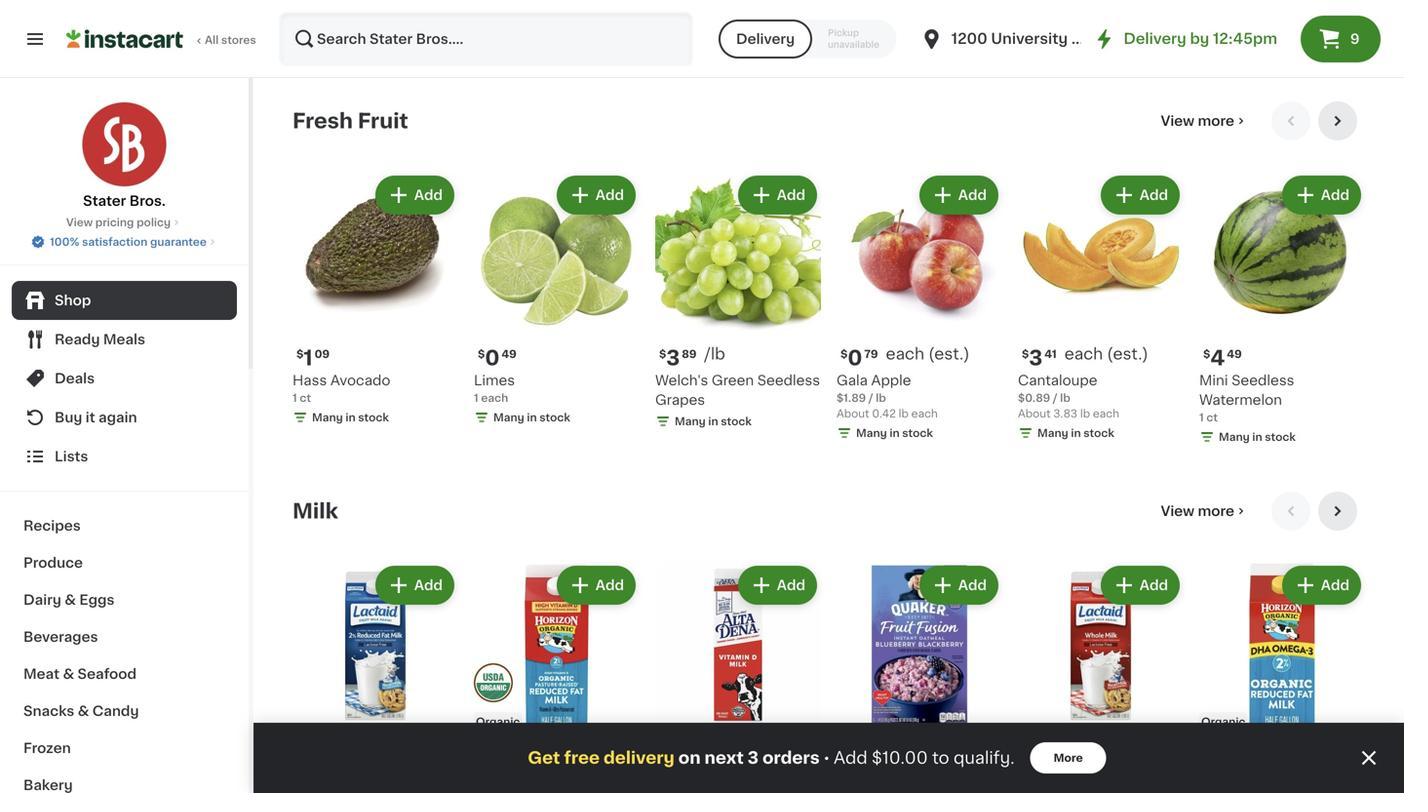 Task type: vqa. For each thing, say whether or not it's contained in the screenshot.


Task type: describe. For each thing, give the bounding box(es) containing it.
watermelon
[[1200, 393, 1283, 407]]

add button for limes
[[559, 178, 634, 213]]

/ inside cantaloupe $0.89 / lb about 3.83 lb each
[[1053, 393, 1058, 403]]

policy
[[137, 217, 171, 228]]

$ for $ 4 49
[[1204, 349, 1211, 359]]

next
[[705, 750, 744, 766]]

$3.89 per pound element
[[655, 345, 821, 371]]

ct inside mini seedless watermelon 1 ct
[[1207, 412, 1218, 423]]

oatmeal,
[[837, 783, 899, 793]]

shop link
[[12, 281, 237, 320]]

all
[[205, 35, 219, 45]]

1200
[[952, 32, 988, 46]]

3 inside treatment tracker modal dialog
[[748, 750, 759, 766]]

stater
[[83, 194, 126, 208]]

delivery
[[604, 750, 675, 766]]

recipes link
[[12, 507, 237, 544]]

(est.) for 0
[[929, 346, 970, 362]]

1 vertical spatial view
[[66, 217, 93, 228]]

dairy
[[23, 593, 61, 607]]

0 horizontal spatial milk
[[293, 501, 338, 521]]

stater bros.
[[83, 194, 166, 208]]

snacks & candy link
[[12, 693, 237, 730]]

1 left 09
[[304, 348, 313, 368]]

ready meals
[[55, 333, 145, 346]]

guarantee
[[150, 237, 207, 247]]

quaker
[[837, 764, 886, 777]]

limes 1 each
[[474, 374, 515, 403]]

2
[[667, 738, 680, 758]]

snacks & candy
[[23, 704, 139, 718]]

cantaloupe
[[1018, 374, 1098, 387]]

5
[[1029, 738, 1043, 758]]

hass avocado 1 ct
[[293, 374, 391, 403]]

view more button for 3
[[1153, 101, 1256, 140]]

add for quaker instant oatmeal, blueberr
[[959, 578, 987, 592]]

$ 0 79 each (est.)
[[841, 346, 970, 368]]

more for 59
[[1198, 504, 1235, 518]]

$6.69 element
[[474, 735, 640, 761]]

delivery by 12:45pm
[[1124, 32, 1278, 46]]

green
[[712, 374, 754, 387]]

many down hass avocado 1 ct
[[312, 412, 343, 423]]

seafood
[[78, 667, 137, 681]]

product group containing 7
[[837, 562, 1003, 793]]

mini seedless watermelon 1 ct
[[1200, 374, 1295, 423]]

dairy & eggs link
[[12, 581, 237, 618]]

view pricing policy link
[[66, 215, 183, 230]]

gala apple $1.89 / lb about 0.42 lb each
[[837, 374, 938, 419]]

many down "0.42"
[[856, 428, 887, 438]]

limes
[[474, 374, 515, 387]]

$0.79 each (estimated) element
[[837, 345, 1003, 371]]

delivery by 12:45pm link
[[1093, 27, 1278, 51]]

item carousel region containing milk
[[293, 492, 1366, 793]]

get free delivery on next 3 orders • add $10.00 to qualify.
[[528, 750, 1015, 766]]

delivery button
[[719, 20, 813, 59]]

add for welch's green seedless grapes
[[777, 188, 806, 202]]

reduced
[[474, 783, 536, 793]]

add button for alta dena whole milk, paper quart
[[740, 568, 815, 603]]

0 horizontal spatial organic
[[476, 716, 520, 727]]

each inside the $ 3 41 each (est.)
[[1065, 346, 1103, 362]]

service type group
[[719, 20, 897, 59]]

add for lactaid whole milk
[[1140, 578, 1169, 592]]

& for meat
[[63, 667, 74, 681]]

to
[[932, 750, 950, 766]]

each inside $ 0 79 each (est.)
[[886, 346, 925, 362]]

many down watermelon
[[1219, 432, 1250, 442]]

$ for $ 2 alta dena whole milk, paper quart
[[659, 739, 667, 750]]

all stores
[[205, 35, 256, 45]]

$ 4 49
[[1204, 348, 1242, 368]]

100% satisfaction guarantee
[[50, 237, 207, 247]]

many in stock down 3.83
[[1038, 428, 1115, 438]]

qualify.
[[954, 750, 1015, 766]]

free
[[564, 750, 600, 766]]

milk,
[[772, 764, 804, 777]]

79 inside the 7 79
[[862, 739, 876, 750]]

mini
[[1200, 374, 1229, 387]]

$ for $ 0 79 each (est.)
[[841, 349, 848, 359]]

satisfaction
[[82, 237, 148, 247]]

each inside "gala apple $1.89 / lb about 0.42 lb each"
[[912, 408, 938, 419]]

welch's
[[655, 374, 708, 387]]

alta
[[655, 764, 682, 777]]

1 inside hass avocado 1 ct
[[293, 393, 297, 403]]

add button for lactaid whole milk
[[1103, 568, 1178, 603]]

7
[[848, 738, 860, 758]]

49 for 4
[[1227, 349, 1242, 359]]

add button for welch's green seedless grapes
[[740, 178, 815, 213]]

seedless inside mini seedless watermelon 1 ct
[[1232, 374, 1295, 387]]

product group containing 2
[[655, 562, 821, 793]]

7 79
[[848, 738, 876, 758]]

item badge image
[[474, 663, 513, 702]]

view more for 59
[[1161, 504, 1235, 518]]

welch's green seedless grapes
[[655, 374, 820, 407]]

ready
[[55, 333, 100, 346]]

gala
[[837, 374, 868, 387]]

add for hass avocado
[[414, 188, 443, 202]]

3 for /lb
[[667, 348, 680, 368]]

many in stock down hass avocado 1 ct
[[312, 412, 389, 423]]

recipes
[[23, 519, 81, 533]]

ave
[[1072, 32, 1100, 46]]

4
[[1211, 348, 1225, 368]]

about inside "gala apple $1.89 / lb about 0.42 lb each"
[[837, 408, 870, 419]]

$7.39 element
[[1200, 735, 1366, 761]]

add button for quaker instant oatmeal, blueberr
[[922, 568, 997, 603]]

instant
[[890, 764, 937, 777]]

fresh
[[293, 111, 353, 131]]

$3.41 each (estimated) element
[[1018, 345, 1184, 371]]

hass
[[293, 374, 327, 387]]

on
[[679, 750, 701, 766]]

many in stock down limes 1 each
[[494, 412, 570, 423]]

main content containing fresh fruit
[[254, 78, 1405, 793]]

many in stock down grapes
[[675, 416, 752, 427]]

produce link
[[12, 544, 237, 581]]

lactaid
[[1018, 764, 1069, 777]]

deals link
[[12, 359, 237, 398]]

stater bros. logo image
[[81, 101, 167, 187]]

it
[[86, 411, 95, 424]]

get
[[528, 750, 560, 766]]

add for mini seedless watermelon
[[1321, 188, 1350, 202]]

& for dairy
[[65, 593, 76, 607]]

add for alta dena whole milk, paper quart
[[777, 578, 806, 592]]

1 inside limes 1 each
[[474, 393, 479, 403]]

treatment tracker modal dialog
[[254, 723, 1405, 793]]

stater bros. link
[[81, 101, 167, 211]]

1200 university ave button
[[920, 12, 1100, 66]]



Task type: locate. For each thing, give the bounding box(es) containing it.
2 vertical spatial view
[[1161, 504, 1195, 518]]

frozen link
[[12, 730, 237, 767]]

$ for $ 3 41 each (est.)
[[1022, 349, 1029, 359]]

view for fresh fruit
[[1161, 114, 1195, 128]]

$ inside $ 0 79 each (est.)
[[841, 349, 848, 359]]

1 vertical spatial view more
[[1161, 504, 1235, 518]]

2 more from the top
[[1198, 504, 1235, 518]]

dena
[[686, 764, 722, 777]]

79 right 7
[[862, 739, 876, 750]]

1 vertical spatial 79
[[862, 739, 876, 750]]

100%
[[50, 237, 79, 247]]

1 down hass
[[293, 393, 297, 403]]

/ down cantaloupe
[[1053, 393, 1058, 403]]

$ up limes
[[478, 349, 485, 359]]

many
[[312, 412, 343, 423], [494, 412, 524, 423], [675, 416, 706, 427], [856, 428, 887, 438], [1038, 428, 1069, 438], [1219, 432, 1250, 442]]

49 up limes
[[502, 349, 517, 359]]

add for cantaloupe
[[1140, 188, 1169, 202]]

apple
[[872, 374, 912, 387]]

delivery for delivery
[[736, 32, 795, 46]]

& left eggs
[[65, 593, 76, 607]]

by
[[1190, 32, 1210, 46]]

$ inside "$ 2 alta dena whole milk, paper quart"
[[659, 739, 667, 750]]

1 (est.) from the left
[[929, 346, 970, 362]]

9 button
[[1301, 16, 1381, 62]]

& right "meat"
[[63, 667, 74, 681]]

0 for $ 0 49
[[485, 348, 500, 368]]

3 left the 89
[[667, 348, 680, 368]]

organic
[[476, 716, 520, 727], [1202, 716, 1246, 727], [531, 764, 585, 777]]

$ for $ 1 09
[[297, 349, 304, 359]]

2 vertical spatial milk
[[565, 783, 593, 793]]

milk inside horizon organic reduced fat milk
[[565, 783, 593, 793]]

$ left the 41
[[1022, 349, 1029, 359]]

0 vertical spatial item carousel region
[[293, 101, 1366, 476]]

view more button
[[1153, 101, 1256, 140], [1153, 492, 1256, 531]]

(est.) up "gala apple $1.89 / lb about 0.42 lb each"
[[929, 346, 970, 362]]

$ 3 89 /lb
[[659, 346, 726, 368]]

1 vertical spatial item carousel region
[[293, 492, 1366, 793]]

1 49 from the left
[[502, 349, 517, 359]]

more for 3
[[1198, 114, 1235, 128]]

0 horizontal spatial seedless
[[758, 374, 820, 387]]

$ for $ 0 49
[[478, 349, 485, 359]]

1 horizontal spatial /
[[1053, 393, 1058, 403]]

2 horizontal spatial milk
[[1119, 764, 1147, 777]]

1 horizontal spatial 49
[[1227, 349, 1242, 359]]

many in stock down "0.42"
[[856, 428, 933, 438]]

1 down limes
[[474, 393, 479, 403]]

add button for gala apple
[[922, 178, 997, 213]]

2 view more button from the top
[[1153, 492, 1256, 531]]

2 0 from the left
[[848, 348, 863, 368]]

instacart logo image
[[66, 27, 183, 51]]

about
[[837, 408, 870, 419], [1018, 408, 1051, 419]]

item carousel region containing fresh fruit
[[293, 101, 1366, 476]]

0 horizontal spatial /
[[869, 393, 874, 403]]

49 inside $ 4 49
[[1227, 349, 1242, 359]]

lists link
[[12, 437, 237, 476]]

1 vertical spatial view more button
[[1153, 492, 1256, 531]]

$
[[297, 349, 304, 359], [478, 349, 485, 359], [659, 349, 667, 359], [841, 349, 848, 359], [1022, 349, 1029, 359], [1204, 349, 1211, 359], [659, 739, 667, 750]]

milk inside product group
[[1119, 764, 1147, 777]]

1 horizontal spatial about
[[1018, 408, 1051, 419]]

1 seedless from the left
[[758, 374, 820, 387]]

bakery
[[23, 778, 73, 792]]

delivery for delivery by 12:45pm
[[1124, 32, 1187, 46]]

eggs
[[79, 593, 115, 607]]

product group containing 5
[[1018, 562, 1184, 793]]

beverages
[[23, 630, 98, 644]]

add button for cantaloupe
[[1103, 178, 1178, 213]]

1 horizontal spatial 3
[[748, 750, 759, 766]]

1 vertical spatial &
[[63, 667, 74, 681]]

ready meals button
[[12, 320, 237, 359]]

2 whole from the left
[[1073, 764, 1116, 777]]

organic inside button
[[1202, 716, 1246, 727]]

0 horizontal spatial 0
[[485, 348, 500, 368]]

0 inside $ 0 79 each (est.)
[[848, 348, 863, 368]]

whole up quart
[[725, 764, 769, 777]]

horizon
[[474, 764, 527, 777]]

item carousel region
[[293, 101, 1366, 476], [293, 492, 1366, 793]]

organic inside horizon organic reduced fat milk
[[531, 764, 585, 777]]

seedless
[[758, 374, 820, 387], [1232, 374, 1295, 387]]

1 more from the top
[[1198, 114, 1235, 128]]

organic up fat
[[531, 764, 585, 777]]

whole inside "$ 2 alta dena whole milk, paper quart"
[[725, 764, 769, 777]]

0 horizontal spatial whole
[[725, 764, 769, 777]]

organic up $7.39 element
[[1202, 716, 1246, 727]]

1 item carousel region from the top
[[293, 101, 1366, 476]]

& left 'candy'
[[78, 704, 89, 718]]

shop
[[55, 294, 91, 307]]

1 horizontal spatial ct
[[1207, 412, 1218, 423]]

0 vertical spatial view more button
[[1153, 101, 1256, 140]]

$ 2 alta dena whole milk, paper quart
[[655, 738, 804, 793]]

& for snacks
[[78, 704, 89, 718]]

lactaid whole milk
[[1018, 764, 1147, 777]]

horizon organic reduced fat milk
[[474, 764, 593, 793]]

add inside treatment tracker modal dialog
[[834, 750, 868, 766]]

lb up 3.83
[[1060, 393, 1071, 403]]

$ inside $ 0 49
[[478, 349, 485, 359]]

grapes
[[655, 393, 705, 407]]

09
[[315, 349, 330, 359]]

view for milk
[[1161, 504, 1195, 518]]

2 view more from the top
[[1161, 504, 1235, 518]]

fresh fruit
[[293, 111, 408, 131]]

79 up gala
[[865, 349, 878, 359]]

1 vertical spatial more
[[1198, 504, 1235, 518]]

0 horizontal spatial delivery
[[736, 32, 795, 46]]

2 vertical spatial &
[[78, 704, 89, 718]]

view pricing policy
[[66, 217, 171, 228]]

fruit
[[358, 111, 408, 131]]

1 horizontal spatial organic
[[531, 764, 585, 777]]

2 item carousel region from the top
[[293, 492, 1366, 793]]

each inside limes 1 each
[[481, 393, 508, 403]]

add button for hass avocado
[[377, 178, 453, 213]]

(est.) inside $ 0 79 each (est.)
[[929, 346, 970, 362]]

each right "0.42"
[[912, 408, 938, 419]]

cantaloupe $0.89 / lb about 3.83 lb each
[[1018, 374, 1120, 419]]

each inside cantaloupe $0.89 / lb about 3.83 lb each
[[1093, 408, 1120, 419]]

ready meals link
[[12, 320, 237, 359]]

buy it again link
[[12, 398, 237, 437]]

each down limes
[[481, 393, 508, 403]]

view more
[[1161, 114, 1235, 128], [1161, 504, 1235, 518]]

beverages link
[[12, 618, 237, 655]]

lb right "0.42"
[[899, 408, 909, 419]]

many in stock
[[312, 412, 389, 423], [494, 412, 570, 423], [675, 416, 752, 427], [856, 428, 933, 438], [1038, 428, 1115, 438], [1219, 432, 1296, 442]]

1 horizontal spatial (est.)
[[1107, 346, 1149, 362]]

product group
[[293, 172, 458, 429], [474, 172, 640, 429], [655, 172, 821, 433], [837, 172, 1003, 445], [1018, 172, 1184, 445], [1200, 172, 1366, 449], [293, 562, 458, 793], [474, 562, 640, 793], [655, 562, 821, 793], [837, 562, 1003, 793], [1018, 562, 1184, 793], [1200, 562, 1366, 793]]

$ left 09
[[297, 349, 304, 359]]

each right the 41
[[1065, 346, 1103, 362]]

$ inside the $ 3 41 each (est.)
[[1022, 349, 1029, 359]]

3 for each (est.)
[[1029, 348, 1043, 368]]

$ for $ 3 89 /lb
[[659, 349, 667, 359]]

3 inside $ 3 89 /lb
[[667, 348, 680, 368]]

$ left the 89
[[659, 349, 667, 359]]

1 vertical spatial milk
[[1119, 764, 1147, 777]]

1 horizontal spatial milk
[[565, 783, 593, 793]]

0 vertical spatial view
[[1161, 114, 1195, 128]]

meat & seafood
[[23, 667, 137, 681]]

view more for 3
[[1161, 114, 1235, 128]]

0 vertical spatial milk
[[293, 501, 338, 521]]

about down $1.89
[[837, 408, 870, 419]]

None search field
[[279, 12, 694, 66]]

$1.89
[[837, 393, 866, 403]]

Search field
[[281, 14, 692, 64]]

view more button for 59
[[1153, 492, 1256, 531]]

3 inside the $ 3 41 each (est.)
[[1029, 348, 1043, 368]]

2 horizontal spatial 3
[[1029, 348, 1043, 368]]

more button
[[1031, 742, 1107, 774]]

5 59
[[1029, 738, 1059, 758]]

0 horizontal spatial 49
[[502, 349, 517, 359]]

orders
[[763, 750, 820, 766]]

2 horizontal spatial organic
[[1202, 716, 1246, 727]]

about inside cantaloupe $0.89 / lb about 3.83 lb each
[[1018, 408, 1051, 419]]

stores
[[221, 35, 256, 45]]

100% satisfaction guarantee button
[[30, 230, 218, 250]]

1200 university ave
[[952, 32, 1100, 46]]

pricing
[[95, 217, 134, 228]]

candy
[[92, 704, 139, 718]]

1 horizontal spatial seedless
[[1232, 374, 1295, 387]]

2 49 from the left
[[1227, 349, 1242, 359]]

add for horizon organic reduced fat milk
[[596, 578, 624, 592]]

(est.) inside the $ 3 41 each (est.)
[[1107, 346, 1149, 362]]

1 whole from the left
[[725, 764, 769, 777]]

1 down mini
[[1200, 412, 1204, 423]]

$ up alta
[[659, 739, 667, 750]]

ct inside hass avocado 1 ct
[[300, 393, 311, 403]]

1 horizontal spatial delivery
[[1124, 32, 1187, 46]]

delivery inside button
[[736, 32, 795, 46]]

seedless inside welch's green seedless grapes
[[758, 374, 820, 387]]

about down $0.89
[[1018, 408, 1051, 419]]

add button for mini seedless watermelon
[[1284, 178, 1360, 213]]

lists
[[55, 450, 88, 463]]

1 view more button from the top
[[1153, 101, 1256, 140]]

bakery link
[[12, 767, 237, 793]]

$ up mini
[[1204, 349, 1211, 359]]

each
[[886, 346, 925, 362], [1065, 346, 1103, 362], [481, 393, 508, 403], [912, 408, 938, 419], [1093, 408, 1120, 419]]

49 inside $ 0 49
[[502, 349, 517, 359]]

ct down hass
[[300, 393, 311, 403]]

add for limes
[[596, 188, 624, 202]]

$ 0 49
[[478, 348, 517, 368]]

/ inside "gala apple $1.89 / lb about 0.42 lb each"
[[869, 393, 874, 403]]

whole down more
[[1073, 764, 1116, 777]]

ct down watermelon
[[1207, 412, 1218, 423]]

organic down item badge image on the bottom of the page
[[476, 716, 520, 727]]

0 for $ 0 79 each (est.)
[[848, 348, 863, 368]]

3 right the next
[[748, 750, 759, 766]]

seedless down $3.89 per pound element
[[758, 374, 820, 387]]

0 vertical spatial 79
[[865, 349, 878, 359]]

/ right $1.89
[[869, 393, 874, 403]]

0 horizontal spatial about
[[837, 408, 870, 419]]

0 horizontal spatial ct
[[300, 393, 311, 403]]

0 vertical spatial view more
[[1161, 114, 1235, 128]]

university
[[991, 32, 1068, 46]]

more
[[1054, 753, 1083, 763]]

organic button
[[1200, 562, 1366, 793]]

1 inside mini seedless watermelon 1 ct
[[1200, 412, 1204, 423]]

0 vertical spatial ct
[[300, 393, 311, 403]]

1 view more from the top
[[1161, 114, 1235, 128]]

$ up gala
[[841, 349, 848, 359]]

add for gala apple
[[959, 188, 987, 202]]

buy
[[55, 411, 82, 424]]

1 0 from the left
[[485, 348, 500, 368]]

2 about from the left
[[1018, 408, 1051, 419]]

product group containing 1
[[293, 172, 458, 429]]

many down limes 1 each
[[494, 412, 524, 423]]

paper
[[655, 783, 695, 793]]

produce
[[23, 556, 83, 570]]

$ 3 41 each (est.)
[[1022, 346, 1149, 368]]

$0.89
[[1018, 393, 1051, 403]]

meat & seafood link
[[12, 655, 237, 693]]

$ inside $ 4 49
[[1204, 349, 1211, 359]]

1 / from the left
[[869, 393, 874, 403]]

(est.) for 3
[[1107, 346, 1149, 362]]

49 right 4
[[1227, 349, 1242, 359]]

1 horizontal spatial 0
[[848, 348, 863, 368]]

79 inside $ 0 79 each (est.)
[[865, 349, 878, 359]]

0 up gala
[[848, 348, 863, 368]]

(est.) up cantaloupe $0.89 / lb about 3.83 lb each at the right of the page
[[1107, 346, 1149, 362]]

ct
[[300, 393, 311, 403], [1207, 412, 1218, 423]]

quaker instant oatmeal, blueberr
[[837, 764, 970, 793]]

59
[[1045, 739, 1059, 750]]

seedless up watermelon
[[1232, 374, 1295, 387]]

each right 3.83
[[1093, 408, 1120, 419]]

$ 1 09
[[297, 348, 330, 368]]

add button for horizon organic reduced fat milk
[[559, 568, 634, 603]]

milk
[[293, 501, 338, 521], [1119, 764, 1147, 777], [565, 783, 593, 793]]

2 (est.) from the left
[[1107, 346, 1149, 362]]

avocado
[[331, 374, 391, 387]]

$ inside $ 1 09
[[297, 349, 304, 359]]

0 vertical spatial &
[[65, 593, 76, 607]]

0 horizontal spatial 3
[[667, 348, 680, 368]]

0 vertical spatial more
[[1198, 114, 1235, 128]]

many in stock down mini seedless watermelon 1 ct
[[1219, 432, 1296, 442]]

bros.
[[129, 194, 166, 208]]

1 vertical spatial ct
[[1207, 412, 1218, 423]]

product group containing 4
[[1200, 172, 1366, 449]]

many down grapes
[[675, 416, 706, 427]]

1 horizontal spatial whole
[[1073, 764, 1116, 777]]

2 / from the left
[[1053, 393, 1058, 403]]

0 up limes
[[485, 348, 500, 368]]

•
[[824, 750, 830, 766]]

9
[[1351, 32, 1360, 46]]

79
[[865, 349, 878, 359], [862, 739, 876, 750]]

deals
[[55, 372, 95, 385]]

2 seedless from the left
[[1232, 374, 1295, 387]]

many down 3.83
[[1038, 428, 1069, 438]]

89
[[682, 349, 697, 359]]

view
[[1161, 114, 1195, 128], [66, 217, 93, 228], [1161, 504, 1195, 518]]

$ inside $ 3 89 /lb
[[659, 349, 667, 359]]

lb up "0.42"
[[876, 393, 886, 403]]

12:45pm
[[1213, 32, 1278, 46]]

main content
[[254, 78, 1405, 793]]

0 horizontal spatial (est.)
[[929, 346, 970, 362]]

each up apple
[[886, 346, 925, 362]]

49 for 0
[[502, 349, 517, 359]]

3 left the 41
[[1029, 348, 1043, 368]]

lb right 3.83
[[1081, 408, 1091, 419]]

1 about from the left
[[837, 408, 870, 419]]



